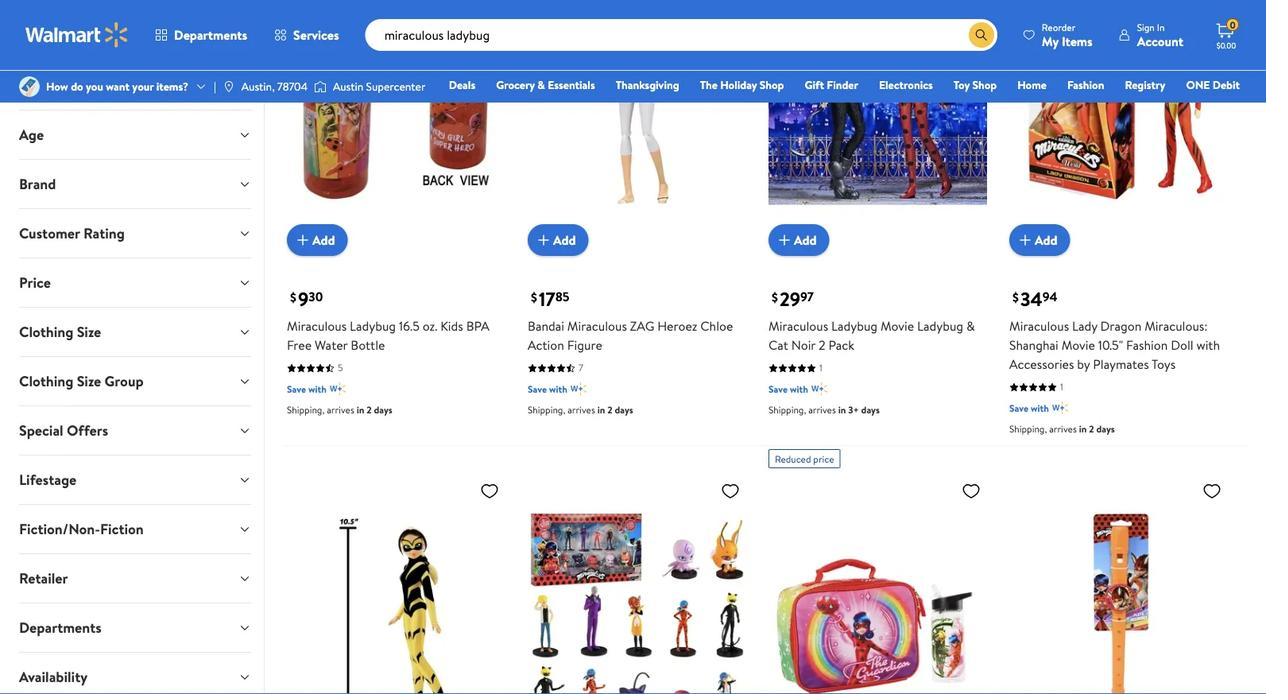 Task type: describe. For each thing, give the bounding box(es) containing it.
availability button
[[6, 652, 264, 694]]

4 add button from the left
[[1010, 224, 1071, 256]]

3 ladybug from the left
[[918, 317, 964, 335]]

0 vertical spatial fashion
[[1068, 77, 1105, 93]]

1 shop from the left
[[760, 77, 784, 93]]

miraculous ladybug vesperia doll image
[[287, 475, 506, 694]]

fiction/non-fiction button
[[6, 505, 264, 553]]

thanksgiving
[[616, 77, 680, 93]]

miraculous ladybug 16.5 oz. kids bpa free water bottle image
[[287, 0, 506, 243]]

retailer
[[19, 568, 68, 588]]

34
[[1021, 285, 1043, 312]]

customer rating
[[19, 223, 125, 243]]

deals
[[449, 77, 476, 93]]

departments tab
[[6, 603, 264, 652]]

clothing size group tab
[[6, 357, 264, 405]]

$ 9 30
[[290, 285, 323, 312]]

ladybug for 9
[[350, 317, 396, 335]]

movie inside miraculous lady dragon miraculous: shanghai movie 10.5" fashion doll with accessories by playmates toys
[[1062, 336, 1096, 354]]

save with for 29
[[769, 382, 808, 395]]

 image for austin supercenter
[[314, 79, 327, 95]]

oz.
[[423, 317, 438, 335]]

special offers tab
[[6, 406, 264, 454]]

fiction/non-
[[19, 519, 100, 539]]

17
[[539, 285, 556, 312]]

fiction/non-fiction
[[19, 519, 144, 539]]

7
[[579, 361, 584, 374]]

sign in to add to favorites list, miraculous ladybug kids lunch box and water bottle lunch bag for girls image
[[962, 481, 981, 501]]

group
[[105, 371, 144, 391]]

bottle
[[351, 336, 385, 354]]

94
[[1043, 288, 1058, 305]]

walmart+ link
[[1186, 99, 1248, 116]]

brand tab
[[6, 159, 264, 208]]

add button for 29
[[769, 224, 830, 256]]

age tab
[[6, 110, 264, 159]]

miraculous ladybug movie ladybug & cat noir 2 pack
[[769, 317, 975, 354]]

Search search field
[[365, 19, 998, 51]]

austin,
[[242, 79, 275, 94]]

bpa
[[466, 317, 490, 335]]

1 vertical spatial departments button
[[6, 603, 264, 652]]

97
[[801, 288, 814, 305]]

by
[[1078, 355, 1091, 373]]

fashion link
[[1061, 76, 1112, 93]]

miraculous for 9
[[287, 317, 347, 335]]

customer
[[19, 223, 80, 243]]

miraculous ladybug 16.5 oz. kids bpa free water bottle
[[287, 317, 490, 354]]

reorder
[[1042, 20, 1076, 34]]

sign
[[1138, 20, 1155, 34]]

walmart plus image for 34
[[1053, 400, 1069, 416]]

& inside miraculous ladybug movie ladybug & cat noir 2 pack
[[967, 317, 975, 335]]

with for 17
[[549, 382, 568, 395]]

Walmart Site-Wide search field
[[365, 19, 998, 51]]

30
[[309, 288, 323, 305]]

add for 17
[[553, 231, 576, 249]]

ladybug for 29
[[832, 317, 878, 335]]

want
[[106, 79, 130, 94]]

walmart plus image for 9
[[330, 381, 346, 397]]

save with for 9
[[287, 382, 327, 395]]

with for 9
[[308, 382, 327, 395]]

miraculous for 29
[[769, 317, 829, 335]]

customer rating button
[[6, 209, 264, 257]]

free
[[287, 336, 312, 354]]

arrives for 34
[[1050, 422, 1077, 436]]

2 shop from the left
[[973, 77, 997, 93]]

in for 34
[[1080, 422, 1087, 436]]

clothing size button
[[6, 307, 264, 356]]

toys
[[1152, 355, 1176, 373]]

10.5"
[[1099, 336, 1124, 354]]

add for 29
[[794, 231, 817, 249]]

miraculous inside bandai miraculous zag heroez chloe action figure
[[568, 317, 627, 335]]

in
[[1157, 20, 1165, 34]]

noir
[[792, 336, 816, 354]]

$ for 29
[[772, 288, 778, 306]]

lifestage
[[19, 470, 77, 489]]

retailer tab
[[6, 554, 264, 602]]

miraculous ladybug movie ladybug & cat noir 2 pack image
[[769, 0, 988, 243]]

fiction/non-fiction tab
[[6, 505, 264, 553]]

supercenter
[[366, 79, 426, 94]]

9
[[298, 285, 309, 312]]

days for 9
[[374, 403, 393, 417]]

lifestage tab
[[6, 455, 264, 504]]

shipping, for 34
[[1010, 422, 1047, 436]]

holiday
[[721, 77, 757, 93]]

registry
[[1125, 77, 1166, 93]]

price tab
[[6, 258, 264, 307]]

items?
[[156, 79, 188, 94]]

one debit link
[[1179, 76, 1248, 93]]

speed tab
[[6, 61, 264, 109]]

dragon
[[1101, 317, 1142, 335]]

accessories
[[1010, 355, 1075, 373]]

water
[[315, 336, 348, 354]]

my
[[1042, 32, 1059, 50]]

29
[[780, 285, 801, 312]]

debit
[[1213, 77, 1240, 93]]

2 for 34
[[1090, 422, 1095, 436]]

action
[[528, 336, 564, 354]]

thanksgiving link
[[609, 76, 687, 93]]

availability tab
[[6, 652, 264, 694]]

price
[[19, 272, 51, 292]]

add to cart image for miraculous lady dragon miraculous: shanghai movie 10.5" fashion doll with accessories by playmates toys image
[[1016, 230, 1035, 250]]

reorder my items
[[1042, 20, 1093, 50]]

speed
[[19, 75, 58, 95]]

shipping, arrives in 2 days for 9
[[287, 403, 393, 417]]

finder
[[827, 77, 859, 93]]

clothing size group button
[[6, 357, 264, 405]]

1 for 29
[[820, 361, 823, 374]]

age button
[[6, 110, 264, 159]]

the holiday shop
[[700, 77, 784, 93]]

$ for 34
[[1013, 288, 1019, 306]]

arrives for 29
[[809, 403, 836, 417]]

retailer button
[[6, 554, 264, 602]]

toy
[[954, 77, 970, 93]]

add to cart image for 17
[[534, 230, 553, 250]]

account
[[1138, 32, 1184, 50]]

brand button
[[6, 159, 264, 208]]

arrives for 17
[[568, 403, 595, 417]]

|
[[214, 79, 216, 94]]

the holiday shop link
[[693, 76, 792, 93]]

pack
[[829, 336, 855, 354]]

85
[[556, 288, 570, 305]]

shipping, arrives in 2 days for 17
[[528, 403, 634, 417]]

 image for austin, 78704
[[223, 80, 235, 93]]

in for 9
[[357, 403, 364, 417]]

price button
[[6, 258, 264, 307]]

price
[[814, 452, 835, 465]]

how
[[46, 79, 68, 94]]

$ for 17
[[531, 288, 537, 306]]

add to cart image for miraculous ladybug movie ladybug & cat noir 2 pack image on the top of the page
[[775, 230, 794, 250]]

zag
[[630, 317, 655, 335]]



Task type: vqa. For each thing, say whether or not it's contained in the screenshot.
the leftmost Best seller group
no



Task type: locate. For each thing, give the bounding box(es) containing it.
walmart plus image for 29
[[812, 381, 828, 397]]

2 $ from the left
[[531, 288, 537, 306]]

2 for 17
[[608, 403, 613, 417]]

shop
[[760, 77, 784, 93], [973, 77, 997, 93]]

heroez
[[658, 317, 698, 335]]

add to cart image up 34 on the top right of the page
[[1016, 230, 1035, 250]]

1 horizontal spatial departments
[[174, 26, 247, 44]]

1 add button from the left
[[287, 224, 348, 256]]

1 add to cart image from the left
[[293, 230, 312, 250]]

clothing down price
[[19, 322, 73, 342]]

1 vertical spatial size
[[77, 371, 101, 391]]

2 down bottle
[[367, 403, 372, 417]]

size for clothing size group
[[77, 371, 101, 391]]

home
[[1018, 77, 1047, 93]]

shipping, arrives in 2 days down 7
[[528, 403, 634, 417]]

walmart plus image up shipping, arrives in 3+ days
[[812, 381, 828, 397]]

days for 29
[[862, 403, 880, 417]]

clothing for clothing size group
[[19, 371, 73, 391]]

0 horizontal spatial departments
[[19, 617, 101, 637]]

with down water
[[308, 382, 327, 395]]

add button up 94
[[1010, 224, 1071, 256]]

with
[[1197, 336, 1221, 354], [308, 382, 327, 395], [549, 382, 568, 395], [790, 382, 808, 395], [1031, 401, 1049, 415]]

1 down accessories
[[1061, 380, 1064, 393]]

offers
[[67, 420, 108, 440]]

size left 'group' at the bottom of page
[[77, 371, 101, 391]]

days down playmates at the right of the page
[[1097, 422, 1115, 436]]

0 horizontal spatial  image
[[223, 80, 235, 93]]

shipping, arrives in 2 days for 34
[[1010, 422, 1115, 436]]

in down figure in the left of the page
[[598, 403, 605, 417]]

departments button
[[142, 16, 261, 54], [6, 603, 264, 652]]

add to cart image
[[775, 230, 794, 250], [1016, 230, 1035, 250]]

4 $ from the left
[[1013, 288, 1019, 306]]

add button up 85
[[528, 224, 589, 256]]

clothing size group
[[19, 371, 144, 391]]

0 vertical spatial departments button
[[142, 16, 261, 54]]

1 add to cart image from the left
[[775, 230, 794, 250]]

clothing size tab
[[6, 307, 264, 356]]

$ 34 94
[[1013, 285, 1058, 312]]

shipping, up reduced
[[769, 403, 807, 417]]

2 add from the left
[[553, 231, 576, 249]]

3 $ from the left
[[772, 288, 778, 306]]

$ left "9"
[[290, 288, 297, 306]]

austin, 78704
[[242, 79, 308, 94]]

$ left 17
[[531, 288, 537, 306]]

shipping, down action
[[528, 403, 566, 417]]

shipping, arrives in 2 days down accessories
[[1010, 422, 1115, 436]]

walmart plus image down accessories
[[1053, 400, 1069, 416]]

1 horizontal spatial &
[[967, 317, 975, 335]]

with down accessories
[[1031, 401, 1049, 415]]

0 vertical spatial clothing
[[19, 322, 73, 342]]

0 horizontal spatial movie
[[881, 317, 915, 335]]

save with down action
[[528, 382, 568, 395]]

miraculous for 34
[[1010, 317, 1070, 335]]

shipping,
[[287, 403, 325, 417], [528, 403, 566, 417], [769, 403, 807, 417], [1010, 422, 1047, 436]]

services
[[293, 26, 339, 44]]

2 add to cart image from the left
[[534, 230, 553, 250]]

how do you want your items?
[[46, 79, 188, 94]]

save with down accessories
[[1010, 401, 1049, 415]]

with for 29
[[790, 382, 808, 395]]

0 vertical spatial 1
[[820, 361, 823, 374]]

save with down free
[[287, 382, 327, 395]]

3 add button from the left
[[769, 224, 830, 256]]

doll
[[1171, 336, 1194, 354]]

 image
[[19, 76, 40, 97]]

save with for 17
[[528, 382, 568, 395]]

1 vertical spatial 1
[[1061, 380, 1064, 393]]

arrives down 5
[[327, 403, 354, 417]]

 image right |
[[223, 80, 235, 93]]

fiction
[[100, 519, 144, 539]]

chloe
[[701, 317, 733, 335]]

miraculous up shanghai
[[1010, 317, 1070, 335]]

do
[[71, 79, 83, 94]]

save for 34
[[1010, 401, 1029, 415]]

3 miraculous from the left
[[769, 317, 829, 335]]

sign in to add to favorites list, miraculous ladybug 13.5 flute recorder- 2 pc image
[[1203, 481, 1222, 501]]

fashion down items
[[1068, 77, 1105, 93]]

save down action
[[528, 382, 547, 395]]

0 horizontal spatial shop
[[760, 77, 784, 93]]

special offers button
[[6, 406, 264, 454]]

1 horizontal spatial  image
[[314, 79, 327, 95]]

78704
[[277, 79, 308, 94]]

miraculous inside miraculous ladybug 16.5 oz. kids bpa free water bottle
[[287, 317, 347, 335]]

2 add to cart image from the left
[[1016, 230, 1035, 250]]

2 ladybug from the left
[[832, 317, 878, 335]]

2 miraculous from the left
[[568, 317, 627, 335]]

miraculous inside miraculous lady dragon miraculous: shanghai movie 10.5" fashion doll with accessories by playmates toys
[[1010, 317, 1070, 335]]

0 horizontal spatial &
[[538, 77, 545, 93]]

 image
[[314, 79, 327, 95], [223, 80, 235, 93]]

$ inside $ 9 30
[[290, 288, 297, 306]]

add up 97
[[794, 231, 817, 249]]

grocery & essentials link
[[489, 76, 602, 93]]

0 horizontal spatial add to cart image
[[293, 230, 312, 250]]

save with up shipping, arrives in 3+ days
[[769, 382, 808, 395]]

walmart plus image for 17
[[571, 381, 587, 397]]

gift finder link
[[798, 76, 866, 93]]

clothing up special
[[19, 371, 73, 391]]

in for 29
[[839, 403, 846, 417]]

sign in account
[[1138, 20, 1184, 50]]

0 vertical spatial &
[[538, 77, 545, 93]]

with right doll
[[1197, 336, 1221, 354]]

2 horizontal spatial ladybug
[[918, 317, 964, 335]]

days for 17
[[615, 403, 634, 417]]

arrives down 7
[[568, 403, 595, 417]]

rating
[[83, 223, 125, 243]]

0 horizontal spatial shipping, arrives in 2 days
[[287, 403, 393, 417]]

$ inside $ 34 94
[[1013, 288, 1019, 306]]

shipping, arrives in 2 days
[[287, 403, 393, 417], [528, 403, 634, 417], [1010, 422, 1115, 436]]

add button
[[287, 224, 348, 256], [528, 224, 589, 256], [769, 224, 830, 256], [1010, 224, 1071, 256]]

arrives left the 3+
[[809, 403, 836, 417]]

miraculous:
[[1145, 317, 1208, 335]]

arrives for 9
[[327, 403, 354, 417]]

0 vertical spatial size
[[77, 322, 101, 342]]

1 horizontal spatial shipping, arrives in 2 days
[[528, 403, 634, 417]]

items
[[1062, 32, 1093, 50]]

departments
[[174, 26, 247, 44], [19, 617, 101, 637]]

1 vertical spatial departments
[[19, 617, 101, 637]]

add button for 17
[[528, 224, 589, 256]]

1 add from the left
[[312, 231, 335, 249]]

1 vertical spatial movie
[[1062, 336, 1096, 354]]

$ left 34 on the top right of the page
[[1013, 288, 1019, 306]]

save down the cat
[[769, 382, 788, 395]]

2 size from the top
[[77, 371, 101, 391]]

1 miraculous from the left
[[287, 317, 347, 335]]

0 vertical spatial movie
[[881, 317, 915, 335]]

add button up 97
[[769, 224, 830, 256]]

walmart image
[[25, 22, 129, 48]]

2 down by on the right of the page
[[1090, 422, 1095, 436]]

shipping, down accessories
[[1010, 422, 1047, 436]]

austin supercenter
[[333, 79, 426, 94]]

add up 85
[[553, 231, 576, 249]]

$ inside $ 29 97
[[772, 288, 778, 306]]

0 horizontal spatial ladybug
[[350, 317, 396, 335]]

add to cart image up 30
[[293, 230, 312, 250]]

1 horizontal spatial fashion
[[1127, 336, 1168, 354]]

sign in to add to favorites list, miraculous ladybug pencil toppers 12pk nooroo hawk moth party decor favor set pmi international image
[[721, 481, 740, 501]]

austin
[[333, 79, 364, 94]]

1 size from the top
[[77, 322, 101, 342]]

days for 34
[[1097, 422, 1115, 436]]

in
[[357, 403, 364, 417], [598, 403, 605, 417], [839, 403, 846, 417], [1080, 422, 1087, 436]]

save
[[287, 382, 306, 395], [528, 382, 547, 395], [769, 382, 788, 395], [1010, 401, 1029, 415]]

miraculous up water
[[287, 317, 347, 335]]

days right the 3+
[[862, 403, 880, 417]]

shop right toy
[[973, 77, 997, 93]]

4 add from the left
[[1035, 231, 1058, 249]]

with for 34
[[1031, 401, 1049, 415]]

gift
[[805, 77, 825, 93]]

1 horizontal spatial shop
[[973, 77, 997, 93]]

0 horizontal spatial 1
[[820, 361, 823, 374]]

$ for 9
[[290, 288, 297, 306]]

shop right holiday
[[760, 77, 784, 93]]

save down free
[[287, 382, 306, 395]]

in for 17
[[598, 403, 605, 417]]

walmart plus image down 5
[[330, 381, 346, 397]]

1 vertical spatial clothing
[[19, 371, 73, 391]]

add to cart image up 17
[[534, 230, 553, 250]]

miraculous ladybug 13.5 flute recorder- 2 pc image
[[1010, 475, 1228, 694]]

walmart+
[[1193, 99, 1240, 115]]

1 ladybug from the left
[[350, 317, 396, 335]]

3+
[[849, 403, 859, 417]]

2 add button from the left
[[528, 224, 589, 256]]

miraculous lady dragon miraculous: shanghai movie 10.5" fashion doll with accessories by playmates toys
[[1010, 317, 1221, 373]]

grocery & essentials
[[496, 77, 595, 93]]

home link
[[1011, 76, 1054, 93]]

16.5
[[399, 317, 420, 335]]

5
[[338, 361, 343, 374]]

departments button up availability dropdown button
[[6, 603, 264, 652]]

shanghai
[[1010, 336, 1059, 354]]

0
[[1230, 18, 1236, 32]]

fashion up toys
[[1127, 336, 1168, 354]]

fashion inside miraculous lady dragon miraculous: shanghai movie 10.5" fashion doll with accessories by playmates toys
[[1127, 336, 1168, 354]]

electronics
[[879, 77, 933, 93]]

sign in to add to favorites list, miraculous ladybug vesperia doll image
[[480, 481, 499, 501]]

lifestage button
[[6, 455, 264, 504]]

movie inside miraculous ladybug movie ladybug & cat noir 2 pack
[[881, 317, 915, 335]]

gift finder
[[805, 77, 859, 93]]

add to cart image
[[293, 230, 312, 250], [534, 230, 553, 250]]

save for 17
[[528, 382, 547, 395]]

kids
[[441, 317, 463, 335]]

in down bottle
[[357, 403, 364, 417]]

2 horizontal spatial shipping, arrives in 2 days
[[1010, 422, 1115, 436]]

save with
[[287, 382, 327, 395], [528, 382, 568, 395], [769, 382, 808, 395], [1010, 401, 1049, 415]]

miraculous inside miraculous ladybug movie ladybug & cat noir 2 pack
[[769, 317, 829, 335]]

1 for 34
[[1061, 380, 1064, 393]]

2 inside miraculous ladybug movie ladybug & cat noir 2 pack
[[819, 336, 826, 354]]

miraculous ladybug kids lunch box and water bottle lunch bag for girls image
[[769, 475, 988, 694]]

$ inside $ 17 85
[[531, 288, 537, 306]]

speed button
[[6, 61, 264, 109]]

0 horizontal spatial add to cart image
[[775, 230, 794, 250]]

size for clothing size
[[77, 322, 101, 342]]

miraculous lady dragon miraculous: shanghai movie 10.5" fashion doll with accessories by playmates toys image
[[1010, 0, 1228, 243]]

 image right 78704 on the left top of page
[[314, 79, 327, 95]]

2 clothing from the top
[[19, 371, 73, 391]]

miraculous up noir
[[769, 317, 829, 335]]

size up clothing size group
[[77, 322, 101, 342]]

save down accessories
[[1010, 401, 1029, 415]]

$ 29 97
[[772, 285, 814, 312]]

1 $ from the left
[[290, 288, 297, 306]]

in left the 3+
[[839, 403, 846, 417]]

departments up availability
[[19, 617, 101, 637]]

miraculous ladybug pencil toppers 12pk nooroo hawk moth party decor favor set pmi international image
[[528, 475, 747, 694]]

departments up |
[[174, 26, 247, 44]]

shipping, for 29
[[769, 403, 807, 417]]

walmart plus image down 7
[[571, 381, 587, 397]]

$ left 29
[[772, 288, 778, 306]]

your
[[132, 79, 154, 94]]

bandai miraculous zag heroez chloe action figure image
[[528, 0, 747, 243]]

with up shipping, arrives in 3+ days
[[790, 382, 808, 395]]

save for 9
[[287, 382, 306, 395]]

miraculous
[[287, 317, 347, 335], [568, 317, 627, 335], [769, 317, 829, 335], [1010, 317, 1070, 335]]

toy shop
[[954, 77, 997, 93]]

with down action
[[549, 382, 568, 395]]

arrives down accessories
[[1050, 422, 1077, 436]]

playmates
[[1094, 355, 1150, 373]]

walmart plus image
[[330, 381, 346, 397], [571, 381, 587, 397], [812, 381, 828, 397], [1053, 400, 1069, 416]]

1
[[820, 361, 823, 374], [1061, 380, 1064, 393]]

search icon image
[[975, 29, 988, 41]]

add up 94
[[1035, 231, 1058, 249]]

clothing
[[19, 322, 73, 342], [19, 371, 73, 391]]

$
[[290, 288, 297, 306], [531, 288, 537, 306], [772, 288, 778, 306], [1013, 288, 1019, 306]]

shipping, arrives in 2 days down 5
[[287, 403, 393, 417]]

1 horizontal spatial add to cart image
[[1016, 230, 1035, 250]]

3 add from the left
[[794, 231, 817, 249]]

add to cart image up 29
[[775, 230, 794, 250]]

0 vertical spatial departments
[[174, 26, 247, 44]]

add up 30
[[312, 231, 335, 249]]

1 horizontal spatial 1
[[1061, 380, 1064, 393]]

reduced price
[[775, 452, 835, 465]]

save with for 34
[[1010, 401, 1049, 415]]

1 clothing from the top
[[19, 322, 73, 342]]

1 horizontal spatial add to cart image
[[534, 230, 553, 250]]

1 horizontal spatial ladybug
[[832, 317, 878, 335]]

with inside miraculous lady dragon miraculous: shanghai movie 10.5" fashion doll with accessories by playmates toys
[[1197, 336, 1221, 354]]

miraculous up figure in the left of the page
[[568, 317, 627, 335]]

special offers
[[19, 420, 108, 440]]

fashion
[[1068, 77, 1105, 93], [1127, 336, 1168, 354]]

add button for 9
[[287, 224, 348, 256]]

4 miraculous from the left
[[1010, 317, 1070, 335]]

ladybug inside miraculous ladybug 16.5 oz. kids bpa free water bottle
[[350, 317, 396, 335]]

customer rating tab
[[6, 209, 264, 257]]

deals link
[[442, 76, 483, 93]]

lady
[[1073, 317, 1098, 335]]

cat
[[769, 336, 789, 354]]

essentials
[[548, 77, 595, 93]]

the
[[700, 77, 718, 93]]

2 right noir
[[819, 336, 826, 354]]

0 horizontal spatial fashion
[[1068, 77, 1105, 93]]

clothing for clothing size
[[19, 322, 73, 342]]

save for 29
[[769, 382, 788, 395]]

add for 9
[[312, 231, 335, 249]]

one
[[1187, 77, 1211, 93]]

shipping, for 17
[[528, 403, 566, 417]]

2 down bandai miraculous zag heroez chloe action figure
[[608, 403, 613, 417]]

clothing size
[[19, 322, 101, 342]]

days down bandai miraculous zag heroez chloe action figure
[[615, 403, 634, 417]]

1 horizontal spatial movie
[[1062, 336, 1096, 354]]

2 for 9
[[367, 403, 372, 417]]

shipping, for 9
[[287, 403, 325, 417]]

departments button up |
[[142, 16, 261, 54]]

add button up 30
[[287, 224, 348, 256]]

1 vertical spatial fashion
[[1127, 336, 1168, 354]]

1 vertical spatial &
[[967, 317, 975, 335]]

add to cart image for 9
[[293, 230, 312, 250]]

in down by on the right of the page
[[1080, 422, 1087, 436]]

shipping, down free
[[287, 403, 325, 417]]

departments inside tab
[[19, 617, 101, 637]]

days down bottle
[[374, 403, 393, 417]]

1 up shipping, arrives in 3+ days
[[820, 361, 823, 374]]

special
[[19, 420, 63, 440]]

services button
[[261, 16, 353, 54]]



